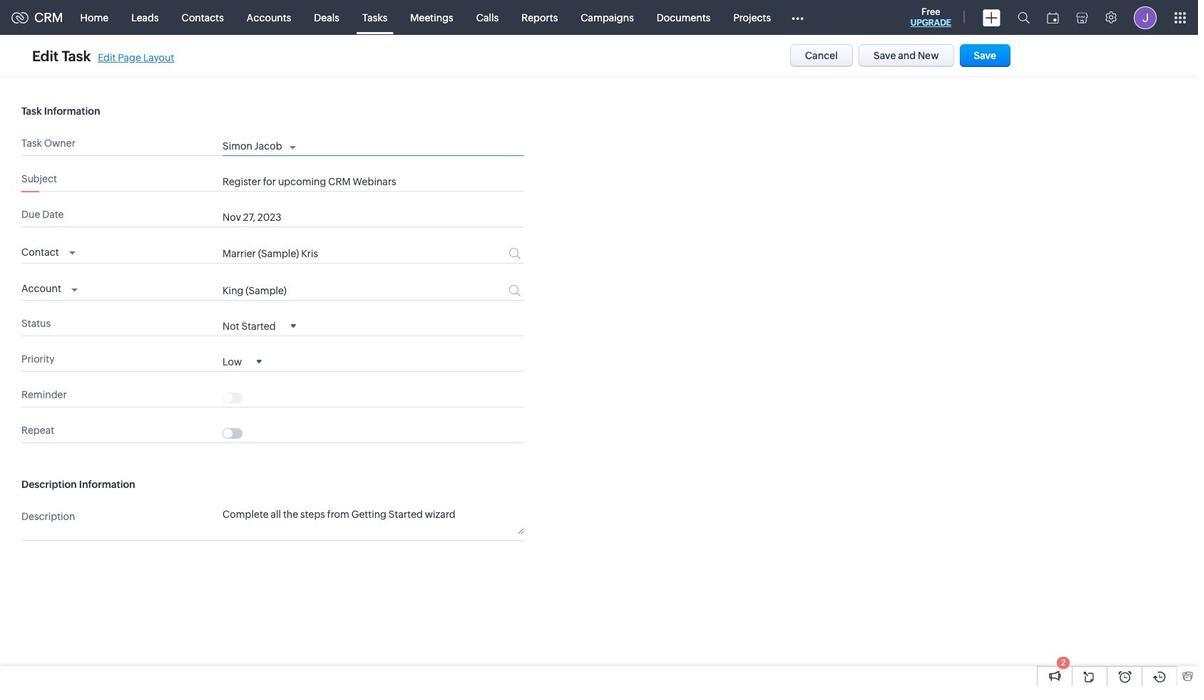 Task type: vqa. For each thing, say whether or not it's contained in the screenshot.
Calendar image
yes



Task type: locate. For each thing, give the bounding box(es) containing it.
None button
[[790, 44, 853, 67], [859, 44, 954, 67], [960, 44, 1010, 67], [790, 44, 853, 67], [859, 44, 954, 67], [960, 44, 1010, 67]]

None field
[[21, 243, 75, 260], [21, 279, 78, 296], [222, 320, 296, 332], [222, 355, 262, 368], [21, 243, 75, 260], [21, 279, 78, 296], [222, 320, 296, 332], [222, 355, 262, 368]]

Other Modules field
[[782, 6, 813, 29]]

None text field
[[222, 176, 524, 188], [222, 285, 455, 296], [222, 176, 524, 188], [222, 285, 455, 296]]

search image
[[1018, 11, 1030, 24]]

create menu image
[[983, 9, 1000, 26]]

profile image
[[1134, 6, 1157, 29]]

None text field
[[222, 248, 455, 260], [222, 508, 524, 535], [222, 248, 455, 260], [222, 508, 524, 535]]

logo image
[[11, 12, 29, 23]]



Task type: describe. For each thing, give the bounding box(es) containing it.
calendar image
[[1047, 12, 1059, 23]]

search element
[[1009, 0, 1038, 35]]

create menu element
[[974, 0, 1009, 35]]

profile element
[[1125, 0, 1165, 35]]

mmm d, yyyy text field
[[222, 212, 479, 223]]



